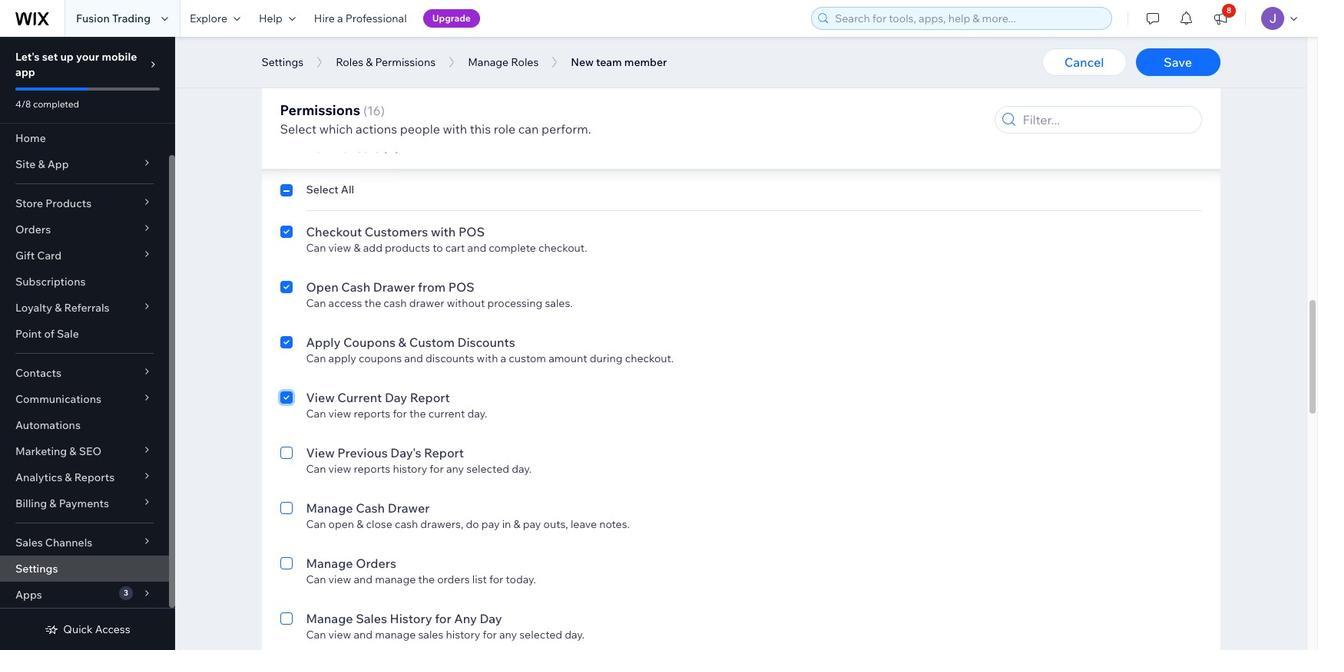 Task type: vqa. For each thing, say whether or not it's contained in the screenshot.
receive inside the business critical these emails should be sent only for critical business cases; such as password reset. recipients are unable to mute these emails and they are sent regardless of the recipient's consent to receive emails. this option should only be used in extreme cases as it may expose you to legal litigation when used inappropriately.
no



Task type: describe. For each thing, give the bounding box(es) containing it.
site
[[15, 158, 36, 171]]

view previous day's report can view reports history for any selected day.
[[306, 446, 532, 476]]

explore
[[190, 12, 227, 25]]

1 horizontal spatial sales
[[592, 31, 618, 45]]

access inside open cash drawer from pos can access the cash drawer without processing sales.
[[329, 297, 362, 310]]

outs,
[[544, 518, 569, 532]]

view inside manage orders can view and manage the orders list for today.
[[329, 573, 352, 587]]

loyalty & referrals button
[[0, 295, 169, 321]]

processing
[[488, 297, 543, 310]]

do
[[466, 518, 479, 532]]

list
[[472, 573, 487, 587]]

contacts button
[[0, 360, 169, 387]]

with inside permissions ( 16 ) select which actions people with this role can perform.
[[443, 121, 467, 137]]

orders inside dropdown button
[[15, 223, 51, 237]]

(limited
[[390, 69, 438, 85]]

products, inside manage store (limited access) can view and manage store products, categories, settings and more, but cannot access sensitive data like orders and abandoned carts.
[[446, 86, 494, 100]]

day inside view current day report can view reports for the current day.
[[385, 390, 407, 406]]

& inside 'apply coupons & custom discounts can apply coupons and discounts with a custom amount during checkout.'
[[399, 335, 407, 350]]

marketing & seo button
[[0, 439, 169, 465]]

fusion
[[76, 12, 110, 25]]

complete
[[489, 241, 536, 255]]

and inside manage sales history for any day can view and manage sales history for any selected day.
[[354, 629, 373, 642]]

new team member button
[[564, 51, 675, 74]]

settings for settings button
[[262, 55, 304, 69]]

trading
[[112, 12, 151, 25]]

drawers,
[[421, 518, 464, 532]]

day's
[[391, 446, 421, 461]]

drawer
[[409, 297, 445, 310]]

1 can from the top
[[306, 31, 326, 45]]

any inside manage sales history for any day can view and manage sales history for any selected day.
[[500, 629, 517, 642]]

the inside open cash drawer from pos can access the cash drawer without processing sales.
[[365, 297, 381, 310]]

a inside hire a professional link
[[337, 12, 343, 25]]

with inside checkout customers with pos can view & add products to cart and complete checkout.
[[431, 224, 456, 240]]

manage sales history for any day can view and manage sales history for any selected day.
[[306, 612, 585, 642]]

point of sale ( 4 )
[[308, 140, 399, 155]]

sales inside popup button
[[15, 536, 43, 550]]

sales inside manage sales history for any day can view and manage sales history for any selected day.
[[418, 629, 444, 642]]

sensitive
[[743, 86, 787, 100]]

cash for open
[[341, 280, 371, 295]]

app
[[15, 65, 35, 79]]

selected inside manage sales history for any day can view and manage sales history for any selected day.
[[520, 629, 563, 642]]

settings link
[[0, 556, 169, 583]]

abandoned
[[890, 86, 947, 100]]

analytics & reports button
[[0, 465, 169, 491]]

leave
[[571, 518, 597, 532]]

apply
[[329, 352, 356, 366]]

store products button
[[0, 191, 169, 217]]

history
[[390, 612, 432, 627]]

tax.
[[811, 31, 828, 45]]

store inside dropdown button
[[15, 197, 43, 211]]

view inside manage store (limited access) can view and manage store products, categories, settings and more, but cannot access sensitive data like orders and abandoned carts.
[[329, 86, 352, 100]]

new
[[571, 55, 594, 69]]

1 vertical spatial (
[[383, 140, 387, 155]]

can inside checkout customers with pos can view & add products to cart and complete checkout.
[[306, 241, 326, 255]]

reports
[[74, 471, 115, 485]]

any
[[454, 612, 477, 627]]

customers
[[365, 224, 428, 240]]

view inside the view previous day's report can view reports history for any selected day.
[[329, 463, 352, 476]]

for left any on the left
[[435, 612, 452, 627]]

sales inside manage sales history for any day can view and manage sales history for any selected day.
[[356, 612, 387, 627]]

current
[[429, 407, 465, 421]]

manage orders can view and manage the orders list for today.
[[306, 556, 536, 587]]

4/8 completed
[[15, 98, 79, 110]]

& inside loyalty & referrals dropdown button
[[55, 301, 62, 315]]

roles inside button
[[336, 55, 364, 69]]

pos inside checkout customers with pos can view & add products to cart and complete checkout.
[[459, 224, 485, 240]]

analytics
[[15, 471, 62, 485]]

can inside manage orders can view and manage the orders list for today.
[[306, 573, 326, 587]]

permissions inside button
[[375, 55, 436, 69]]

communications
[[15, 393, 101, 407]]

professional
[[346, 12, 407, 25]]

upgrade
[[432, 12, 471, 24]]

view for view current day report
[[306, 390, 335, 406]]

and inside manage orders can view and manage the orders list for today.
[[354, 573, 373, 587]]

manage store (limited access) can view and manage store products, categories, settings and more, but cannot access sensitive data like orders and abandoned carts.
[[306, 69, 977, 100]]

view inside checkout customers with pos can view & add products to cart and complete checkout.
[[329, 241, 352, 255]]

& inside checkout customers with pos can view & add products to cart and complete checkout.
[[354, 241, 361, 255]]

1 pay from the left
[[482, 518, 500, 532]]

& inside marketing & seo popup button
[[69, 445, 77, 459]]

card
[[37, 249, 62, 263]]

cancel button
[[1043, 48, 1127, 76]]

store inside manage store (limited access) can view and manage store products, categories, settings and more, but cannot access sensitive data like orders and abandoned carts.
[[356, 69, 388, 85]]

reports for current
[[354, 407, 391, 421]]

sidebar element
[[0, 37, 175, 651]]

amount
[[549, 352, 588, 366]]

store left settings,
[[670, 31, 696, 45]]

& right in at the bottom left
[[514, 518, 521, 532]]

reports for previous
[[354, 463, 391, 476]]

discounts
[[426, 352, 475, 366]]

settings,
[[698, 31, 741, 45]]

roles & permissions button
[[328, 51, 444, 74]]

manage for orders
[[306, 556, 353, 572]]

1 vertical spatial )
[[395, 140, 399, 155]]

subscriptions
[[15, 275, 86, 289]]

orders,
[[555, 31, 590, 45]]

view for view previous day's report
[[306, 446, 335, 461]]

can inside 'apply coupons & custom discounts can apply coupons and discounts with a custom amount during checkout.'
[[306, 352, 326, 366]]

access
[[95, 623, 130, 637]]

settings for settings link at bottom
[[15, 563, 58, 576]]

hire a professional link
[[305, 0, 416, 37]]

can
[[519, 121, 539, 137]]

billing & payments
[[15, 497, 109, 511]]

member
[[625, 55, 667, 69]]

open
[[329, 518, 354, 532]]

with inside 'apply coupons & custom discounts can apply coupons and discounts with a custom amount during checkout.'
[[477, 352, 498, 366]]

coupons
[[343, 335, 396, 350]]

marketing & seo
[[15, 445, 102, 459]]

billing & payments button
[[0, 491, 169, 517]]

& inside analytics & reports popup button
[[65, 471, 72, 485]]

manage for sales
[[306, 612, 353, 627]]

day. inside manage sales history for any day can view and manage sales history for any selected day.
[[565, 629, 585, 642]]

products
[[45, 197, 92, 211]]

the inside view current day report can view reports for the current day.
[[410, 407, 426, 421]]

can inside the view previous day's report can view reports history for any selected day.
[[306, 463, 326, 476]]

current
[[338, 390, 382, 406]]

selected inside the view previous day's report can view reports history for any selected day.
[[467, 463, 510, 476]]

point of sale link
[[0, 321, 169, 347]]

cancel
[[1065, 55, 1105, 70]]

manage inside manage sales history for any day can view and manage sales history for any selected day.
[[375, 629, 416, 642]]

team
[[596, 55, 622, 69]]

cash inside open cash drawer from pos can access the cash drawer without processing sales.
[[384, 297, 407, 310]]

4/8
[[15, 98, 31, 110]]

view inside manage sales history for any day can view and manage sales history for any selected day.
[[329, 629, 352, 642]]

and inside checkout customers with pos can view & add products to cart and complete checkout.
[[468, 241, 487, 255]]

actions
[[356, 121, 397, 137]]

apps
[[15, 589, 42, 603]]

can inside manage cash drawer can open & close cash drawers, do pay in & pay outs, leave notes.
[[306, 518, 326, 532]]

home link
[[0, 125, 169, 151]]

communications button
[[0, 387, 169, 413]]

shipping
[[743, 31, 787, 45]]

Filter... field
[[1019, 107, 1197, 133]]

cannot
[[669, 86, 704, 100]]

for inside the view previous day's report can view reports history for any selected day.
[[430, 463, 444, 476]]

let's set up your mobile app
[[15, 50, 137, 79]]

can inside view current day report can view reports for the current day.
[[306, 407, 326, 421]]

permissions inside permissions ( 16 ) select which actions people with this role can perform.
[[280, 101, 360, 119]]

1 categories, from the top
[[497, 31, 552, 45]]

( inside permissions ( 16 ) select which actions people with this role can perform.
[[363, 103, 367, 118]]

new team member
[[571, 55, 667, 69]]

products
[[385, 241, 430, 255]]

& inside site & app dropdown button
[[38, 158, 45, 171]]

cash inside manage cash drawer can open & close cash drawers, do pay in & pay outs, leave notes.
[[395, 518, 418, 532]]

settings
[[555, 86, 595, 100]]

save
[[1164, 55, 1193, 70]]

a inside 'apply coupons & custom discounts can apply coupons and discounts with a custom amount during checkout.'
[[501, 352, 507, 366]]

1 vertical spatial select
[[306, 183, 339, 197]]

manage inside manage store (limited access) can view and manage store products, categories, settings and more, but cannot access sensitive data like orders and abandoned carts.
[[375, 86, 416, 100]]

orders inside manage store (limited access) can view and manage store products, categories, settings and more, but cannot access sensitive data like orders and abandoned carts.
[[834, 86, 866, 100]]

quick access button
[[45, 623, 130, 637]]

can inside manage store (limited access) can view and manage store products, categories, settings and more, but cannot access sensitive data like orders and abandoned carts.
[[306, 86, 326, 100]]

settings button
[[254, 51, 311, 74]]



Task type: locate. For each thing, give the bounding box(es) containing it.
sales down billing
[[15, 536, 43, 550]]

0 vertical spatial history
[[393, 463, 427, 476]]

9 can from the top
[[306, 573, 326, 587]]

more,
[[619, 86, 647, 100]]

1 vertical spatial sales
[[356, 612, 387, 627]]

a down discounts at the bottom left
[[501, 352, 507, 366]]

0 vertical spatial checkout.
[[539, 241, 588, 255]]

& left add
[[354, 241, 361, 255]]

point for point of sale
[[15, 327, 42, 341]]

roles down can view and manage store products, categories, orders, sales channels, store settings, shipping and tax.
[[511, 55, 539, 69]]

1 vertical spatial permissions
[[280, 101, 360, 119]]

roles down hire a professional link
[[336, 55, 364, 69]]

the up coupons
[[365, 297, 381, 310]]

0 vertical spatial )
[[381, 103, 385, 118]]

selected
[[467, 463, 510, 476], [520, 629, 563, 642]]

1 horizontal spatial point
[[308, 140, 338, 155]]

access)
[[441, 69, 486, 85]]

categories, inside manage store (limited access) can view and manage store products, categories, settings and more, but cannot access sensitive data like orders and abandoned carts.
[[497, 86, 552, 100]]

manage inside manage cash drawer can open & close cash drawers, do pay in & pay outs, leave notes.
[[306, 501, 353, 516]]

for inside view current day report can view reports for the current day.
[[393, 407, 407, 421]]

manage inside manage store (limited access) can view and manage store products, categories, settings and more, but cannot access sensitive data like orders and abandoned carts.
[[306, 69, 353, 85]]

2 view from the top
[[306, 446, 335, 461]]

1 vertical spatial selected
[[520, 629, 563, 642]]

5 can from the top
[[306, 352, 326, 366]]

checkout. right 'complete'
[[539, 241, 588, 255]]

0 horizontal spatial (
[[363, 103, 367, 118]]

& down "professional"
[[366, 55, 373, 69]]

6 can from the top
[[306, 407, 326, 421]]

day. inside view current day report can view reports for the current day.
[[468, 407, 488, 421]]

0 vertical spatial point
[[308, 140, 338, 155]]

drawer up close
[[388, 501, 430, 516]]

reports down current
[[354, 407, 391, 421]]

of down which
[[341, 140, 352, 155]]

point for point of sale ( 4 )
[[308, 140, 338, 155]]

sale down actions
[[355, 140, 381, 155]]

0 vertical spatial access
[[706, 86, 740, 100]]

0 vertical spatial day
[[385, 390, 407, 406]]

for up day's
[[393, 407, 407, 421]]

2 can from the top
[[306, 86, 326, 100]]

cash right close
[[395, 518, 418, 532]]

1 horizontal spatial permissions
[[375, 55, 436, 69]]

pay
[[482, 518, 500, 532], [523, 518, 541, 532]]

reports inside the view previous day's report can view reports history for any selected day.
[[354, 463, 391, 476]]

& right site
[[38, 158, 45, 171]]

4 manage from the top
[[375, 629, 416, 642]]

store down (limited
[[418, 86, 444, 100]]

1 horizontal spatial )
[[395, 140, 399, 155]]

for inside manage orders can view and manage the orders list for today.
[[490, 573, 504, 587]]

0 horizontal spatial sales
[[15, 536, 43, 550]]

0 horizontal spatial sales
[[418, 629, 444, 642]]

1 vertical spatial with
[[431, 224, 456, 240]]

1 horizontal spatial sale
[[355, 140, 381, 155]]

report inside the view previous day's report can view reports history for any selected day.
[[424, 446, 464, 461]]

1 vertical spatial orders
[[356, 556, 397, 572]]

sales down history
[[418, 629, 444, 642]]

can inside open cash drawer from pos can access the cash drawer without processing sales.
[[306, 297, 326, 310]]

& up coupons
[[399, 335, 407, 350]]

& inside billing & payments dropdown button
[[49, 497, 56, 511]]

1 horizontal spatial roles
[[511, 55, 539, 69]]

2 vertical spatial the
[[418, 573, 435, 587]]

pay left outs,
[[523, 518, 541, 532]]

manage up roles & permissions button
[[375, 31, 416, 45]]

sales channels button
[[0, 530, 169, 556]]

day right current
[[385, 390, 407, 406]]

manage for roles
[[468, 55, 509, 69]]

orders inside manage orders can view and manage the orders list for today.
[[437, 573, 470, 587]]

0 vertical spatial the
[[365, 297, 381, 310]]

sales
[[592, 31, 618, 45], [418, 629, 444, 642]]

) down actions
[[395, 140, 399, 155]]

gift card button
[[0, 243, 169, 269]]

1 vertical spatial pos
[[449, 280, 475, 295]]

2 categories, from the top
[[497, 86, 552, 100]]

sales up team
[[592, 31, 618, 45]]

store up 16
[[356, 69, 388, 85]]

billing
[[15, 497, 47, 511]]

1 vertical spatial reports
[[354, 463, 391, 476]]

any up manage cash drawer can open & close cash drawers, do pay in & pay outs, leave notes.
[[446, 463, 464, 476]]

2 pay from the left
[[523, 518, 541, 532]]

any down today.
[[500, 629, 517, 642]]

4 can from the top
[[306, 297, 326, 310]]

view
[[306, 390, 335, 406], [306, 446, 335, 461]]

0 vertical spatial sales
[[592, 31, 618, 45]]

0 horizontal spatial )
[[381, 103, 385, 118]]

1 vertical spatial of
[[44, 327, 54, 341]]

0 vertical spatial permissions
[[375, 55, 436, 69]]

of for point of sale ( 4 )
[[341, 140, 352, 155]]

2 view from the top
[[329, 86, 352, 100]]

pay left in at the bottom left
[[482, 518, 500, 532]]

1 vertical spatial store
[[15, 197, 43, 211]]

3 manage from the top
[[375, 573, 416, 587]]

history inside manage sales history for any day can view and manage sales history for any selected day.
[[446, 629, 481, 642]]

report for view current day report
[[410, 390, 450, 406]]

& left reports
[[65, 471, 72, 485]]

0 vertical spatial settings
[[262, 55, 304, 69]]

orders
[[834, 86, 866, 100], [437, 573, 470, 587]]

0 vertical spatial sales
[[15, 536, 43, 550]]

products, down access)
[[446, 86, 494, 100]]

selected down today.
[[520, 629, 563, 642]]

0 horizontal spatial roles
[[336, 55, 364, 69]]

the up history
[[418, 573, 435, 587]]

carts.
[[950, 86, 977, 100]]

with left this
[[443, 121, 467, 137]]

0 vertical spatial cash
[[384, 297, 407, 310]]

0 vertical spatial with
[[443, 121, 467, 137]]

point
[[308, 140, 338, 155], [15, 327, 42, 341]]

home
[[15, 131, 46, 145]]

Search for tools, apps, help & more... field
[[831, 8, 1107, 29]]

cash up close
[[356, 501, 385, 516]]

( down actions
[[383, 140, 387, 155]]

0 vertical spatial (
[[363, 103, 367, 118]]

2 vertical spatial with
[[477, 352, 498, 366]]

pos
[[459, 224, 485, 240], [449, 280, 475, 295]]

None checkbox
[[280, 68, 292, 100], [280, 183, 292, 201], [280, 278, 292, 310], [280, 444, 292, 476], [280, 610, 292, 642], [280, 68, 292, 100], [280, 183, 292, 201], [280, 278, 292, 310], [280, 444, 292, 476], [280, 610, 292, 642]]

point down loyalty
[[15, 327, 42, 341]]

0 horizontal spatial a
[[337, 12, 343, 25]]

0 horizontal spatial access
[[329, 297, 362, 310]]

roles & permissions
[[336, 55, 436, 69]]

& left "seo"
[[69, 445, 77, 459]]

site & app
[[15, 158, 69, 171]]

1 vertical spatial point
[[15, 327, 42, 341]]

1 vertical spatial day
[[480, 612, 502, 627]]

2 reports from the top
[[354, 463, 391, 476]]

sales channels
[[15, 536, 92, 550]]

0 horizontal spatial store
[[15, 197, 43, 211]]

None checkbox
[[280, 12, 292, 45], [280, 223, 292, 255], [280, 334, 292, 366], [280, 389, 292, 421], [280, 500, 292, 532], [280, 555, 292, 587], [280, 12, 292, 45], [280, 223, 292, 255], [280, 334, 292, 366], [280, 389, 292, 421], [280, 500, 292, 532], [280, 555, 292, 587]]

1 horizontal spatial selected
[[520, 629, 563, 642]]

8 can from the top
[[306, 518, 326, 532]]

6 view from the top
[[329, 573, 352, 587]]

any inside the view previous day's report can view reports history for any selected day.
[[446, 463, 464, 476]]

select inside permissions ( 16 ) select which actions people with this role can perform.
[[280, 121, 317, 137]]

1 vertical spatial sales
[[418, 629, 444, 642]]

1 vertical spatial sale
[[57, 327, 79, 341]]

0 vertical spatial orders
[[15, 223, 51, 237]]

1 horizontal spatial (
[[383, 140, 387, 155]]

1 vertical spatial orders
[[437, 573, 470, 587]]

1 vertical spatial a
[[501, 352, 507, 366]]

1 horizontal spatial sales
[[356, 612, 387, 627]]

manage inside manage orders can view and manage the orders list for today.
[[306, 556, 353, 572]]

the
[[365, 297, 381, 310], [410, 407, 426, 421], [418, 573, 435, 587]]

pos up "without"
[[449, 280, 475, 295]]

automations
[[15, 419, 81, 433]]

perform.
[[542, 121, 591, 137]]

) up actions
[[381, 103, 385, 118]]

8 button
[[1204, 0, 1238, 37]]

( up actions
[[363, 103, 367, 118]]

categories,
[[497, 31, 552, 45], [497, 86, 552, 100]]

0 vertical spatial sale
[[355, 140, 381, 155]]

but
[[650, 86, 667, 100]]

0 horizontal spatial settings
[[15, 563, 58, 576]]

1 vertical spatial access
[[329, 297, 362, 310]]

report inside view current day report can view reports for the current day.
[[410, 390, 450, 406]]

0 horizontal spatial history
[[393, 463, 427, 476]]

manage for cash
[[306, 501, 353, 516]]

0 vertical spatial select
[[280, 121, 317, 137]]

manage cash drawer can open & close cash drawers, do pay in & pay outs, leave notes.
[[306, 501, 630, 532]]

drawer inside manage cash drawer can open & close cash drawers, do pay in & pay outs, leave notes.
[[388, 501, 430, 516]]

1 horizontal spatial day.
[[512, 463, 532, 476]]

previous
[[338, 446, 388, 461]]

1 vertical spatial products,
[[446, 86, 494, 100]]

automations link
[[0, 413, 169, 439]]

completed
[[33, 98, 79, 110]]

cash inside manage cash drawer can open & close cash drawers, do pay in & pay outs, leave notes.
[[356, 501, 385, 516]]

roles inside button
[[511, 55, 539, 69]]

categories, up can
[[497, 86, 552, 100]]

& right billing
[[49, 497, 56, 511]]

)
[[381, 103, 385, 118], [395, 140, 399, 155]]

2 products, from the top
[[446, 86, 494, 100]]

settings down help button
[[262, 55, 304, 69]]

0 vertical spatial pos
[[459, 224, 485, 240]]

marketing
[[15, 445, 67, 459]]

manage up history
[[375, 573, 416, 587]]

access down open
[[329, 297, 362, 310]]

hire
[[314, 12, 335, 25]]

pos up cart
[[459, 224, 485, 240]]

0 vertical spatial cash
[[341, 280, 371, 295]]

in
[[502, 518, 511, 532]]

drawer up drawer
[[373, 280, 415, 295]]

orders left list
[[437, 573, 470, 587]]

history down day's
[[393, 463, 427, 476]]

permissions down "professional"
[[375, 55, 436, 69]]

0 horizontal spatial orders
[[15, 223, 51, 237]]

access inside manage store (limited access) can view and manage store products, categories, settings and more, but cannot access sensitive data like orders and abandoned carts.
[[706, 86, 740, 100]]

0 vertical spatial categories,
[[497, 31, 552, 45]]

1 roles from the left
[[336, 55, 364, 69]]

1 view from the top
[[306, 390, 335, 406]]

&
[[366, 55, 373, 69], [38, 158, 45, 171], [354, 241, 361, 255], [55, 301, 62, 315], [399, 335, 407, 350], [69, 445, 77, 459], [65, 471, 72, 485], [49, 497, 56, 511], [357, 518, 364, 532], [514, 518, 521, 532]]

permissions up which
[[280, 101, 360, 119]]

report up the current
[[410, 390, 450, 406]]

with up to
[[431, 224, 456, 240]]

0 vertical spatial reports
[[354, 407, 391, 421]]

permissions ( 16 ) select which actions people with this role can perform.
[[280, 101, 591, 137]]

1 vertical spatial drawer
[[388, 501, 430, 516]]

access right cannot
[[706, 86, 740, 100]]

referrals
[[64, 301, 110, 315]]

5 view from the top
[[329, 463, 352, 476]]

view inside view current day report can view reports for the current day.
[[329, 407, 352, 421]]

for right list
[[490, 573, 504, 587]]

1 vertical spatial any
[[500, 629, 517, 642]]

view left current
[[306, 390, 335, 406]]

during
[[590, 352, 623, 366]]

& inside roles & permissions button
[[366, 55, 373, 69]]

7 view from the top
[[329, 629, 352, 642]]

4
[[387, 140, 395, 155]]

manage inside manage sales history for any day can view and manage sales history for any selected day.
[[306, 612, 353, 627]]

store down upgrade button
[[418, 31, 444, 45]]

selected up manage cash drawer can open & close cash drawers, do pay in & pay outs, leave notes.
[[467, 463, 510, 476]]

for down list
[[483, 629, 497, 642]]

store left products
[[15, 197, 43, 211]]

1 horizontal spatial store
[[356, 69, 388, 85]]

0 horizontal spatial checkout.
[[539, 241, 588, 255]]

view left previous
[[306, 446, 335, 461]]

0 horizontal spatial orders
[[437, 573, 470, 587]]

contacts
[[15, 367, 61, 380]]

discounts
[[458, 335, 515, 350]]

for up 'drawers,'
[[430, 463, 444, 476]]

a right 'hire'
[[337, 12, 343, 25]]

1 horizontal spatial history
[[446, 629, 481, 642]]

sales left history
[[356, 612, 387, 627]]

without
[[447, 297, 485, 310]]

the inside manage orders can view and manage the orders list for today.
[[418, 573, 435, 587]]

0 horizontal spatial point
[[15, 327, 42, 341]]

analytics & reports
[[15, 471, 115, 485]]

0 horizontal spatial any
[[446, 463, 464, 476]]

1 horizontal spatial any
[[500, 629, 517, 642]]

1 vertical spatial cash
[[356, 501, 385, 516]]

day. inside the view previous day's report can view reports history for any selected day.
[[512, 463, 532, 476]]

1 vertical spatial view
[[306, 446, 335, 461]]

manage down (limited
[[375, 86, 416, 100]]

seo
[[79, 445, 102, 459]]

day right any on the left
[[480, 612, 502, 627]]

open
[[306, 280, 339, 295]]

add
[[363, 241, 383, 255]]

and inside 'apply coupons & custom discounts can apply coupons and discounts with a custom amount during checkout.'
[[404, 352, 423, 366]]

your
[[76, 50, 99, 64]]

pos inside open cash drawer from pos can access the cash drawer without processing sales.
[[449, 280, 475, 295]]

drawer for pos
[[373, 280, 415, 295]]

cash for manage
[[356, 501, 385, 516]]

cash left drawer
[[384, 297, 407, 310]]

loyalty & referrals
[[15, 301, 110, 315]]

sale down loyalty & referrals
[[57, 327, 79, 341]]

drawer for open
[[388, 501, 430, 516]]

1 horizontal spatial day
[[480, 612, 502, 627]]

select left which
[[280, 121, 317, 137]]

history down any on the left
[[446, 629, 481, 642]]

2 vertical spatial day.
[[565, 629, 585, 642]]

checkout
[[306, 224, 362, 240]]

view inside view current day report can view reports for the current day.
[[306, 390, 335, 406]]

with down discounts at the bottom left
[[477, 352, 498, 366]]

history inside the view previous day's report can view reports history for any selected day.
[[393, 463, 427, 476]]

0 vertical spatial of
[[341, 140, 352, 155]]

1 vertical spatial categories,
[[497, 86, 552, 100]]

1 horizontal spatial of
[[341, 140, 352, 155]]

subscriptions link
[[0, 269, 169, 295]]

gift
[[15, 249, 35, 263]]

categories, up manage roles
[[497, 31, 552, 45]]

manage inside manage orders can view and manage the orders list for today.
[[375, 573, 416, 587]]

1 horizontal spatial settings
[[262, 55, 304, 69]]

4 view from the top
[[329, 407, 352, 421]]

point down which
[[308, 140, 338, 155]]

payments
[[59, 497, 109, 511]]

2 manage from the top
[[375, 86, 416, 100]]

manage down history
[[375, 629, 416, 642]]

permissions
[[375, 55, 436, 69], [280, 101, 360, 119]]

cash right open
[[341, 280, 371, 295]]

) inside permissions ( 16 ) select which actions people with this role can perform.
[[381, 103, 385, 118]]

1 horizontal spatial pay
[[523, 518, 541, 532]]

from
[[418, 280, 446, 295]]

0 vertical spatial report
[[410, 390, 450, 406]]

history
[[393, 463, 427, 476], [446, 629, 481, 642]]

0 horizontal spatial of
[[44, 327, 54, 341]]

save button
[[1136, 48, 1221, 76]]

settings up apps
[[15, 563, 58, 576]]

select
[[280, 121, 317, 137], [306, 183, 339, 197]]

sale for point of sale
[[57, 327, 79, 341]]

2 roles from the left
[[511, 55, 539, 69]]

1 vertical spatial the
[[410, 407, 426, 421]]

reports inside view current day report can view reports for the current day.
[[354, 407, 391, 421]]

orders right like
[[834, 86, 866, 100]]

0 horizontal spatial permissions
[[280, 101, 360, 119]]

10 can from the top
[[306, 629, 326, 642]]

checkout. inside 'apply coupons & custom discounts can apply coupons and discounts with a custom amount during checkout.'
[[625, 352, 674, 366]]

checkout. inside checkout customers with pos can view & add products to cart and complete checkout.
[[539, 241, 588, 255]]

orders up gift card
[[15, 223, 51, 237]]

upgrade button
[[423, 9, 480, 28]]

1 vertical spatial checkout.
[[625, 352, 674, 366]]

8
[[1227, 5, 1232, 15]]

point inside sidebar element
[[15, 327, 42, 341]]

products, down upgrade button
[[446, 31, 494, 45]]

0 vertical spatial products,
[[446, 31, 494, 45]]

orders down close
[[356, 556, 397, 572]]

1 horizontal spatial a
[[501, 352, 507, 366]]

& right loyalty
[[55, 301, 62, 315]]

like
[[814, 86, 831, 100]]

sale for point of sale ( 4 )
[[355, 140, 381, 155]]

1 manage from the top
[[375, 31, 416, 45]]

drawer inside open cash drawer from pos can access the cash drawer without processing sales.
[[373, 280, 415, 295]]

report right day's
[[424, 446, 464, 461]]

can
[[306, 31, 326, 45], [306, 86, 326, 100], [306, 241, 326, 255], [306, 297, 326, 310], [306, 352, 326, 366], [306, 407, 326, 421], [306, 463, 326, 476], [306, 518, 326, 532], [306, 573, 326, 587], [306, 629, 326, 642]]

of down loyalty & referrals
[[44, 327, 54, 341]]

of inside sidebar element
[[44, 327, 54, 341]]

gift card
[[15, 249, 62, 263]]

data
[[789, 86, 812, 100]]

of for point of sale
[[44, 327, 54, 341]]

7 can from the top
[[306, 463, 326, 476]]

manage for store
[[306, 69, 353, 85]]

0 vertical spatial day.
[[468, 407, 488, 421]]

3
[[124, 589, 128, 599]]

up
[[60, 50, 74, 64]]

a
[[337, 12, 343, 25], [501, 352, 507, 366]]

and
[[354, 31, 373, 45], [789, 31, 808, 45], [354, 86, 373, 100], [597, 86, 616, 100], [869, 86, 887, 100], [468, 241, 487, 255], [404, 352, 423, 366], [354, 573, 373, 587], [354, 629, 373, 642]]

which
[[319, 121, 353, 137]]

1 products, from the top
[[446, 31, 494, 45]]

reports down previous
[[354, 463, 391, 476]]

sale inside sidebar element
[[57, 327, 79, 341]]

0 vertical spatial selected
[[467, 463, 510, 476]]

checkout. right during
[[625, 352, 674, 366]]

1 horizontal spatial orders
[[834, 86, 866, 100]]

1 vertical spatial cash
[[395, 518, 418, 532]]

day inside manage sales history for any day can view and manage sales history for any selected day.
[[480, 612, 502, 627]]

0 vertical spatial store
[[356, 69, 388, 85]]

2 horizontal spatial day.
[[565, 629, 585, 642]]

16
[[367, 103, 381, 118]]

the left the current
[[410, 407, 426, 421]]

1 horizontal spatial orders
[[356, 556, 397, 572]]

1 horizontal spatial checkout.
[[625, 352, 674, 366]]

0 vertical spatial view
[[306, 390, 335, 406]]

cash inside open cash drawer from pos can access the cash drawer without processing sales.
[[341, 280, 371, 295]]

1 view from the top
[[329, 31, 352, 45]]

settings inside sidebar element
[[15, 563, 58, 576]]

today.
[[506, 573, 536, 587]]

orders inside manage orders can view and manage the orders list for today.
[[356, 556, 397, 572]]

3 can from the top
[[306, 241, 326, 255]]

0 horizontal spatial pay
[[482, 518, 500, 532]]

1 reports from the top
[[354, 407, 391, 421]]

cart
[[446, 241, 465, 255]]

can inside manage sales history for any day can view and manage sales history for any selected day.
[[306, 629, 326, 642]]

report for view previous day's report
[[424, 446, 464, 461]]

& right open in the bottom of the page
[[357, 518, 364, 532]]

view inside the view previous day's report can view reports history for any selected day.
[[306, 446, 335, 461]]

0 horizontal spatial sale
[[57, 327, 79, 341]]

mobile
[[102, 50, 137, 64]]

select left all
[[306, 183, 339, 197]]

view
[[329, 31, 352, 45], [329, 86, 352, 100], [329, 241, 352, 255], [329, 407, 352, 421], [329, 463, 352, 476], [329, 573, 352, 587], [329, 629, 352, 642]]

settings inside button
[[262, 55, 304, 69]]

help
[[259, 12, 283, 25]]

3 view from the top
[[329, 241, 352, 255]]

0 horizontal spatial day.
[[468, 407, 488, 421]]

manage inside button
[[468, 55, 509, 69]]

store inside manage store (limited access) can view and manage store products, categories, settings and more, but cannot access sensitive data like orders and abandoned carts.
[[418, 86, 444, 100]]



